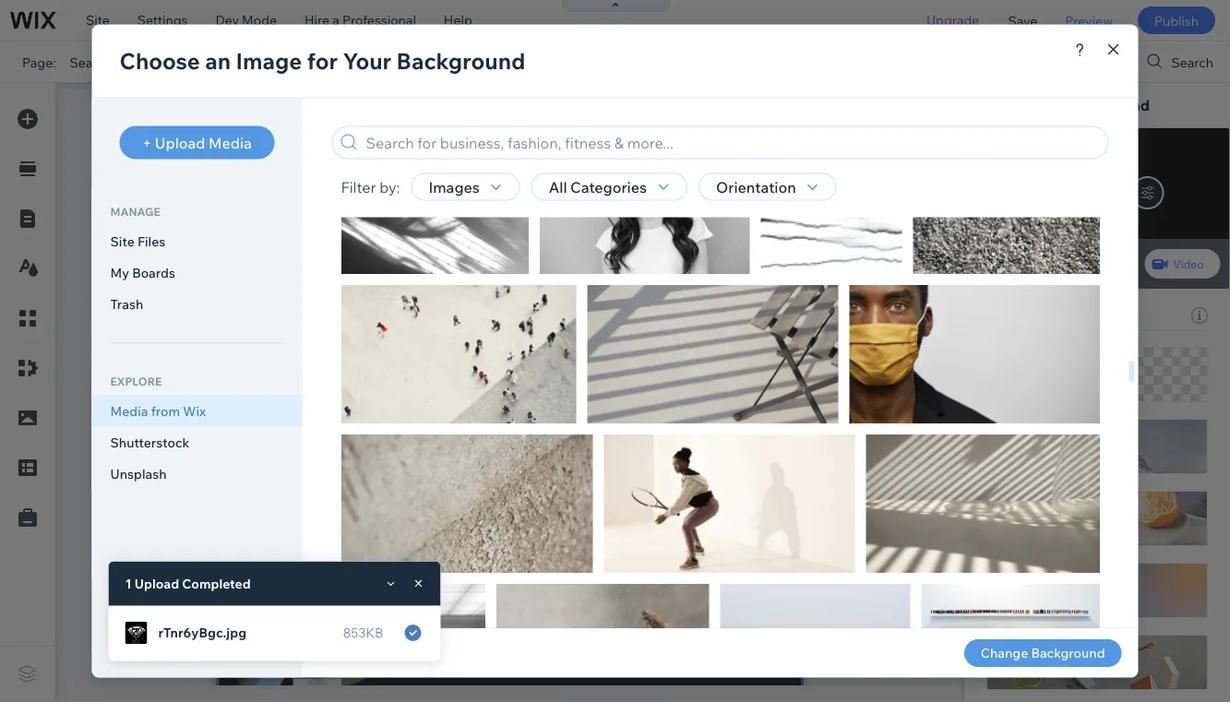 Task type: describe. For each thing, give the bounding box(es) containing it.
search inside button
[[1172, 54, 1214, 70]]

your
[[1066, 538, 1093, 554]]

quick edit
[[987, 96, 1061, 114]]

background
[[1064, 96, 1151, 114]]

results inside manage the content of search results from your dashboard.
[[987, 538, 1031, 554]]

site
[[86, 12, 110, 28]]

2 title from the top
[[987, 394, 1014, 410]]

backgrounds
[[1044, 307, 1122, 324]]

color
[[1003, 257, 1031, 271]]

mode
[[242, 12, 277, 28]]

change button
[[1109, 235, 1174, 257]]

quick
[[987, 96, 1029, 114]]

help
[[444, 12, 473, 28]]

change
[[1121, 239, 1162, 253]]

section:
[[677, 123, 719, 137]]

is
[[492, 54, 501, 69]]

professional
[[343, 12, 416, 28]]

edit
[[1032, 96, 1061, 114]]

content
[[1021, 144, 1070, 160]]

video
[[1174, 257, 1205, 271]]

hire
[[305, 12, 330, 28]]

brightlikeadiamond.com
[[339, 54, 487, 70]]

the
[[1039, 522, 1059, 538]]

dev
[[216, 12, 239, 28]]

image
[[1089, 257, 1121, 271]]

preview button
[[1052, 0, 1127, 41]]



Task type: locate. For each thing, give the bounding box(es) containing it.
0 vertical spatial title
[[987, 303, 1014, 319]]

settings left dev
[[137, 12, 188, 28]]

title down color
[[987, 303, 1014, 319]]

results
[[115, 54, 159, 70], [760, 123, 798, 137], [1051, 339, 1101, 357], [1051, 430, 1101, 449], [1032, 490, 1076, 506], [987, 538, 1031, 554]]

search
[[70, 54, 112, 70], [1172, 54, 1214, 70], [722, 123, 758, 137], [999, 339, 1047, 357], [999, 430, 1047, 449], [987, 490, 1029, 506], [1126, 522, 1168, 538]]

search inside manage the content of search results from your dashboard.
[[1126, 522, 1168, 538]]

tools button
[[1045, 42, 1132, 82]]

dev mode
[[216, 12, 277, 28]]

1 title from the top
[[987, 303, 1014, 319]]

settings inside button
[[999, 570, 1043, 584]]

0 vertical spatial settings
[[137, 12, 188, 28]]

title
[[987, 303, 1014, 319], [987, 394, 1014, 410]]

publish button
[[1138, 6, 1216, 34]]

upgrade
[[927, 12, 980, 28]]

preview
[[1066, 12, 1113, 28]]

save
[[1009, 12, 1038, 28]]

settings
[[137, 12, 188, 28], [999, 570, 1043, 584]]

1 vertical spatial settings
[[999, 570, 1043, 584]]

section background
[[1006, 96, 1151, 114]]

section: search results
[[677, 123, 798, 137]]

0 horizontal spatial settings
[[137, 12, 188, 28]]

1 horizontal spatial settings
[[999, 570, 1043, 584]]

dashboard.
[[1096, 538, 1165, 554]]

from
[[1034, 538, 1063, 554]]

1 vertical spatial title
[[987, 394, 1014, 410]]

tools
[[1084, 54, 1116, 70]]

settings down from
[[999, 570, 1043, 584]]

manage
[[987, 522, 1036, 538]]

publish
[[1155, 12, 1199, 28]]

section
[[1006, 96, 1061, 114]]

selected
[[987, 307, 1041, 324]]

hire a professional
[[305, 12, 416, 28]]

title down selected
[[987, 394, 1014, 410]]

selected backgrounds
[[987, 307, 1122, 324]]

content
[[1062, 522, 1108, 538]]

is available.
[[492, 54, 559, 69]]

settings button
[[987, 566, 1055, 588]]

manage the content of search results from your dashboard.
[[987, 522, 1168, 554]]

available.
[[505, 54, 559, 69]]

search results
[[70, 54, 159, 70], [999, 339, 1101, 357], [999, 430, 1101, 449], [987, 490, 1076, 506]]

a
[[333, 12, 340, 28]]

search button
[[1133, 42, 1231, 82]]

save button
[[995, 0, 1052, 41]]

of
[[1111, 522, 1123, 538]]



Task type: vqa. For each thing, say whether or not it's contained in the screenshot.
Choose
no



